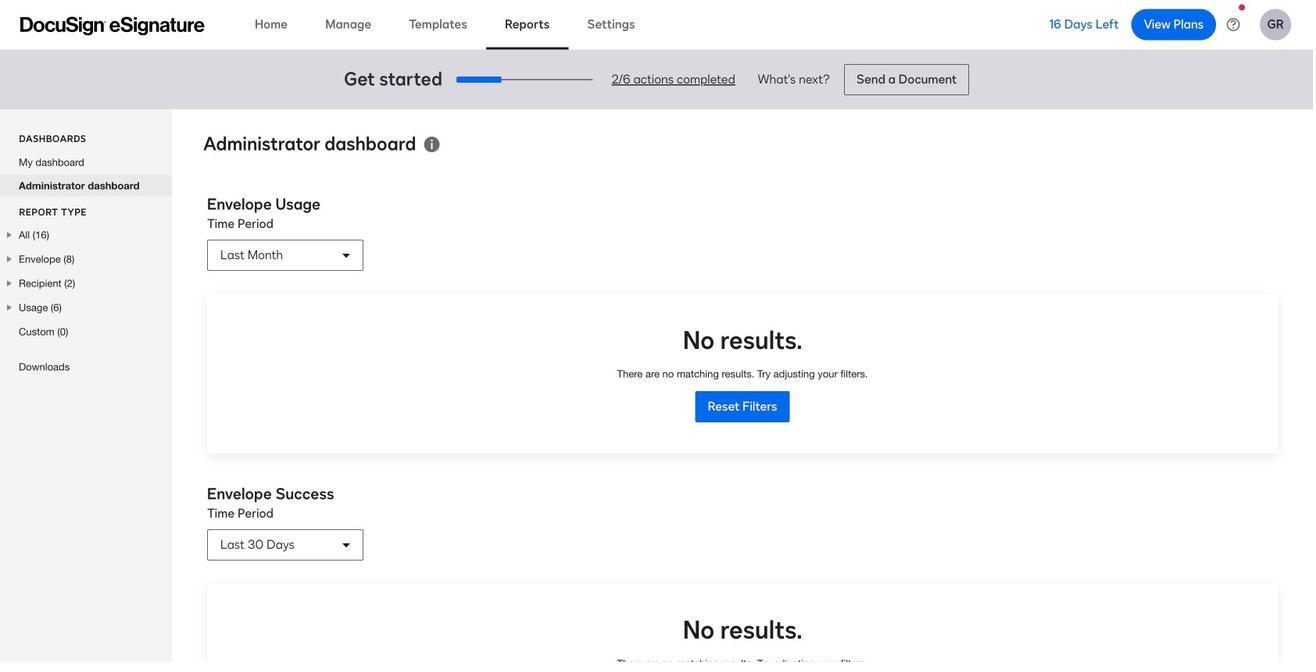 Task type: vqa. For each thing, say whether or not it's contained in the screenshot.
DocuSign eSignature image
yes



Task type: describe. For each thing, give the bounding box(es) containing it.
docusign esignature image
[[20, 17, 205, 36]]



